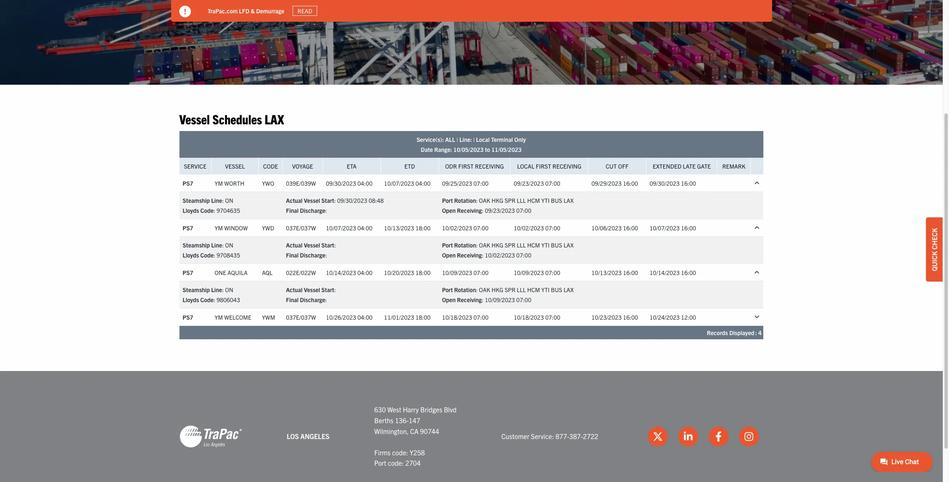 Task type: locate. For each thing, give the bounding box(es) containing it.
1 bus from the top
[[551, 197, 563, 204]]

2 start from the top
[[322, 242, 334, 249]]

0 vertical spatial 09/23/2023
[[514, 180, 544, 187]]

0 vertical spatial actual
[[286, 197, 303, 204]]

vessel inside actual vessel start : 09/30/2023 08:48 final discharge :
[[304, 197, 320, 204]]

0 vertical spatial 18:00
[[416, 224, 431, 232]]

port rotation : oak hkg spr lll hcm yti bus lax open receiving : 10/02/2023 07:00
[[442, 242, 574, 259]]

lax inside port rotation : oak hkg spr lll hcm yti bus lax open receiving : 09/23/2023 07:00
[[564, 197, 574, 204]]

discharge for steamship line : on lloyds code : 9708435
[[300, 252, 326, 259]]

actual up 022e/022w
[[286, 242, 303, 249]]

1 vertical spatial local
[[517, 163, 535, 170]]

on up 9704635
[[225, 197, 233, 204]]

0 vertical spatial 037e/037w
[[286, 224, 316, 232]]

3 start from the top
[[322, 286, 334, 294]]

1 037e/037w from the top
[[286, 224, 316, 232]]

1 vertical spatial spr
[[505, 242, 516, 249]]

09/23/2023
[[514, 180, 544, 187], [485, 207, 515, 214]]

2 final from the top
[[286, 252, 299, 259]]

start down 09/30/2023 04:00
[[322, 197, 334, 204]]

0 vertical spatial oak
[[479, 197, 490, 204]]

oak inside port rotation : oak hkg spr lll hcm yti bus lax open receiving : 10/02/2023 07:00
[[479, 242, 490, 249]]

2 open from the top
[[442, 252, 456, 259]]

037e/037w
[[286, 224, 316, 232], [286, 314, 316, 321]]

lax for port rotation : oak hkg spr lll hcm yti bus lax open receiving : 10/02/2023 07:00
[[564, 242, 574, 249]]

0 vertical spatial ym
[[215, 180, 223, 187]]

0 horizontal spatial 10/13/2023
[[384, 224, 414, 232]]

10/13/2023
[[384, 224, 414, 232], [592, 269, 622, 276]]

ym window
[[215, 224, 248, 232]]

1 vertical spatial yti
[[542, 242, 550, 249]]

10/07/2023 16:00
[[650, 224, 696, 232]]

2 vertical spatial 18:00
[[416, 314, 431, 321]]

2 lloyds from the top
[[183, 252, 199, 259]]

quick
[[931, 251, 939, 271]]

check
[[931, 228, 939, 250]]

2 vertical spatial oak
[[479, 286, 490, 294]]

on up 9708435
[[225, 242, 233, 249]]

code left 9704635
[[200, 207, 214, 214]]

1 vertical spatial lloyds
[[183, 252, 199, 259]]

footer containing 630 west harry bridges blvd
[[0, 371, 943, 482]]

lax inside port rotation : oak hkg spr lll hcm yti bus lax open receiving : 10/09/2023 07:00
[[564, 286, 574, 294]]

1 vertical spatial line
[[211, 242, 222, 249]]

2 10/18/2023 from the left
[[514, 314, 544, 321]]

yti inside port rotation : oak hkg spr lll hcm yti bus lax open receiving : 10/02/2023 07:00
[[542, 242, 550, 249]]

0 vertical spatial yti
[[542, 197, 550, 204]]

1 oak from the top
[[479, 197, 490, 204]]

steamship inside steamship line : on lloyds code : 9806043
[[183, 286, 210, 294]]

1 horizontal spatial |
[[473, 136, 475, 143]]

oak inside port rotation : oak hkg spr lll hcm yti bus lax open receiving : 09/23/2023 07:00
[[479, 197, 490, 204]]

2 on from the top
[[225, 242, 233, 249]]

4
[[759, 329, 762, 337]]

3 bus from the top
[[551, 286, 563, 294]]

1 final from the top
[[286, 207, 299, 214]]

code left 9708435
[[200, 252, 214, 259]]

0 vertical spatial hcm
[[527, 197, 540, 204]]

steamship for steamship line : on lloyds code : 9806043
[[183, 286, 210, 294]]

3 oak from the top
[[479, 286, 490, 294]]

0 horizontal spatial 10/14/2023
[[326, 269, 356, 276]]

1 vertical spatial lll
[[517, 242, 526, 249]]

1 line from the top
[[211, 197, 222, 204]]

09/30/2023 down eta
[[326, 180, 356, 187]]

oak for 10/02/2023
[[479, 242, 490, 249]]

actual vessel start : final discharge : up 022e/022w
[[286, 242, 336, 259]]

2 vertical spatial steamship
[[183, 286, 210, 294]]

1 vertical spatial bus
[[551, 242, 563, 249]]

1 vertical spatial final
[[286, 252, 299, 259]]

1 actual vessel start : final discharge : from the top
[[286, 242, 336, 259]]

lloyds left 9806043
[[183, 296, 199, 304]]

| right all
[[457, 136, 458, 143]]

demurrage
[[256, 7, 285, 14]]

open inside port rotation : oak hkg spr lll hcm yti bus lax open receiving : 10/09/2023 07:00
[[442, 296, 456, 304]]

16:00 for 09/30/2023 16:00
[[681, 180, 696, 187]]

local up to
[[476, 136, 490, 143]]

2 hkg from the top
[[492, 242, 504, 249]]

1 actual from the top
[[286, 197, 303, 204]]

ym
[[215, 180, 223, 187], [215, 224, 223, 232], [215, 314, 223, 321]]

10/14/2023 04:00
[[326, 269, 373, 276]]

wilmington,
[[374, 427, 409, 435]]

vessel
[[179, 111, 210, 127], [225, 163, 245, 170], [304, 197, 320, 204], [304, 242, 320, 249], [304, 286, 320, 294]]

actual down 039e/039w
[[286, 197, 303, 204]]

1 horizontal spatial 10/07/2023 04:00
[[384, 180, 431, 187]]

09/25/2023 07:00
[[442, 180, 489, 187]]

09/30/2023 inside actual vessel start : 09/30/2023 08:48 final discharge :
[[337, 197, 367, 204]]

04:00 down 08:48
[[358, 224, 373, 232]]

10/02/2023 inside port rotation : oak hkg spr lll hcm yti bus lax open receiving : 10/02/2023 07:00
[[485, 252, 515, 259]]

bus inside port rotation : oak hkg spr lll hcm yti bus lax open receiving : 10/02/2023 07:00
[[551, 242, 563, 249]]

1 first from the left
[[459, 163, 474, 170]]

0 vertical spatial bus
[[551, 197, 563, 204]]

receiving inside port rotation : oak hkg spr lll hcm yti bus lax open receiving : 09/23/2023 07:00
[[457, 207, 482, 214]]

quick check
[[931, 228, 939, 271]]

09/30/2023 down 09/30/2023 04:00
[[337, 197, 367, 204]]

start inside actual vessel start : 09/30/2023 08:48 final discharge :
[[322, 197, 334, 204]]

hkg down port rotation : oak hkg spr lll hcm yti bus lax open receiving : 09/23/2023 07:00
[[492, 242, 504, 249]]

09/23/2023 up port rotation : oak hkg spr lll hcm yti bus lax open receiving : 10/02/2023 07:00
[[485, 207, 515, 214]]

actual inside actual vessel start : 09/30/2023 08:48 final discharge :
[[286, 197, 303, 204]]

1 steamship from the top
[[183, 197, 210, 204]]

code
[[263, 163, 278, 170], [200, 207, 214, 214], [200, 252, 214, 259], [200, 296, 214, 304]]

1 vertical spatial open
[[442, 252, 456, 259]]

spr down port rotation : oak hkg spr lll hcm yti bus lax open receiving : 09/23/2023 07:00
[[505, 242, 516, 249]]

on up 9806043
[[225, 286, 233, 294]]

1 vertical spatial on
[[225, 242, 233, 249]]

actual down 022e/022w
[[286, 286, 303, 294]]

04:00 up 08:48
[[358, 180, 373, 187]]

0 horizontal spatial |
[[457, 136, 458, 143]]

2 vertical spatial open
[[442, 296, 456, 304]]

lloyds for steamship line : on lloyds code : 9704635
[[183, 207, 199, 214]]

0 vertical spatial on
[[225, 197, 233, 204]]

code for steamship line : on lloyds code : 9704635
[[200, 207, 214, 214]]

lax for port rotation : oak hkg spr lll hcm yti bus lax open receiving : 09/23/2023 07:00
[[564, 197, 574, 204]]

ps7 down steamship line : on lloyds code : 9806043
[[183, 314, 193, 321]]

2 lll from the top
[[517, 242, 526, 249]]

0 vertical spatial local
[[476, 136, 490, 143]]

3 steamship from the top
[[183, 286, 210, 294]]

line up 9806043
[[211, 286, 222, 294]]

actual vessel start : final discharge : for : 9806043
[[286, 286, 336, 304]]

hkg inside port rotation : oak hkg spr lll hcm yti bus lax open receiving : 10/09/2023 07:00
[[492, 286, 504, 294]]

line up 9704635
[[211, 197, 222, 204]]

2 rotation from the top
[[454, 242, 476, 249]]

0 vertical spatial open
[[442, 207, 456, 214]]

2 vertical spatial on
[[225, 286, 233, 294]]

07:00
[[474, 180, 489, 187], [545, 180, 561, 187], [517, 207, 532, 214], [474, 224, 489, 232], [545, 224, 561, 232], [517, 252, 532, 259], [474, 269, 489, 276], [545, 269, 561, 276], [517, 296, 532, 304], [474, 314, 489, 321], [545, 314, 561, 321]]

3 on from the top
[[225, 286, 233, 294]]

1 vertical spatial ym
[[215, 224, 223, 232]]

0 vertical spatial lloyds
[[183, 207, 199, 214]]

1 vertical spatial steamship
[[183, 242, 210, 249]]

local up 09/23/2023 07:00
[[517, 163, 535, 170]]

first
[[459, 163, 474, 170], [536, 163, 551, 170]]

discharge
[[300, 207, 326, 214], [300, 252, 326, 259], [300, 296, 326, 304]]

1 10/14/2023 from the left
[[326, 269, 356, 276]]

2 vertical spatial bus
[[551, 286, 563, 294]]

10/13/2023 for 10/13/2023 18:00
[[384, 224, 414, 232]]

1 on from the top
[[225, 197, 233, 204]]

10/07/2023 04:00 down etd
[[384, 180, 431, 187]]

3 lloyds from the top
[[183, 296, 199, 304]]

0 vertical spatial lll
[[517, 197, 526, 204]]

2 yti from the top
[[542, 242, 550, 249]]

hkg for 10/02/2023
[[492, 242, 504, 249]]

receiving inside port rotation : oak hkg spr lll hcm yti bus lax open receiving : 10/09/2023 07:00
[[457, 296, 482, 304]]

2 vertical spatial rotation
[[454, 286, 476, 294]]

odr
[[445, 163, 457, 170]]

hkg
[[492, 197, 504, 204], [492, 242, 504, 249], [492, 286, 504, 294]]

ps7 up steamship line : on lloyds code : 9708435 in the bottom of the page
[[183, 224, 193, 232]]

1 horizontal spatial 10/14/2023
[[650, 269, 680, 276]]

lll inside port rotation : oak hkg spr lll hcm yti bus lax open receiving : 10/02/2023 07:00
[[517, 242, 526, 249]]

start up the 10/14/2023 04:00
[[322, 242, 334, 249]]

04:00 right 10/26/2023
[[358, 314, 373, 321]]

3 open from the top
[[442, 296, 456, 304]]

spr inside port rotation : oak hkg spr lll hcm yti bus lax open receiving : 10/02/2023 07:00
[[505, 242, 516, 249]]

hkg down port rotation : oak hkg spr lll hcm yti bus lax open receiving : 10/02/2023 07:00
[[492, 286, 504, 294]]

rotation inside port rotation : oak hkg spr lll hcm yti bus lax open receiving : 10/02/2023 07:00
[[454, 242, 476, 249]]

1 ps7 from the top
[[183, 180, 193, 187]]

line up 9708435
[[211, 242, 222, 249]]

start for steamship line : on lloyds code : 9704635
[[322, 197, 334, 204]]

16:00 for 10/23/2023 16:00
[[623, 314, 638, 321]]

steamship inside steamship line : on lloyds code : 9708435
[[183, 242, 210, 249]]

09/29/2023 16:00
[[592, 180, 638, 187]]

port
[[442, 197, 453, 204], [442, 242, 453, 249], [442, 286, 453, 294], [374, 459, 386, 467]]

lloyds inside the steamship line : on lloyds code : 9704635
[[183, 207, 199, 214]]

10/07/2023 04:00
[[384, 180, 431, 187], [326, 224, 373, 232]]

3 hcm from the top
[[527, 286, 540, 294]]

final down 039e/039w
[[286, 207, 299, 214]]

lax inside port rotation : oak hkg spr lll hcm yti bus lax open receiving : 10/02/2023 07:00
[[564, 242, 574, 249]]

10/13/2023 18:00
[[384, 224, 431, 232]]

2 vertical spatial line
[[211, 286, 222, 294]]

2 oak from the top
[[479, 242, 490, 249]]

16:00
[[623, 180, 638, 187], [681, 180, 696, 187], [623, 224, 638, 232], [681, 224, 696, 232], [623, 269, 638, 276], [681, 269, 696, 276], [623, 314, 638, 321]]

1 vertical spatial hcm
[[527, 242, 540, 249]]

10/09/2023 inside port rotation : oak hkg spr lll hcm yti bus lax open receiving : 10/09/2023 07:00
[[485, 296, 515, 304]]

ps7 down service
[[183, 180, 193, 187]]

ca
[[410, 427, 419, 435]]

10/14/2023 for 10/14/2023 04:00
[[326, 269, 356, 276]]

lloyds left 9704635
[[183, 207, 199, 214]]

0 vertical spatial spr
[[505, 197, 516, 204]]

hcm for : 09/23/2023 07:00
[[527, 197, 540, 204]]

line for 9704635
[[211, 197, 222, 204]]

1 yti from the top
[[542, 197, 550, 204]]

spr down 09/23/2023 07:00
[[505, 197, 516, 204]]

2 discharge from the top
[[300, 252, 326, 259]]

4 ps7 from the top
[[183, 314, 193, 321]]

code inside the steamship line : on lloyds code : 9704635
[[200, 207, 214, 214]]

18:00 for 11/01/2023 18:00
[[416, 314, 431, 321]]

final up 022e/022w
[[286, 252, 299, 259]]

on inside steamship line : on lloyds code : 9708435
[[225, 242, 233, 249]]

3 18:00 from the top
[[416, 314, 431, 321]]

open
[[442, 207, 456, 214], [442, 252, 456, 259], [442, 296, 456, 304]]

receiving inside port rotation : oak hkg spr lll hcm yti bus lax open receiving : 10/02/2023 07:00
[[457, 252, 482, 259]]

vessel for steamship line : on lloyds code : 9704635
[[304, 197, 320, 204]]

0 vertical spatial final
[[286, 207, 299, 214]]

local
[[476, 136, 490, 143], [517, 163, 535, 170]]

lax
[[265, 111, 284, 127], [564, 197, 574, 204], [564, 242, 574, 249], [564, 286, 574, 294]]

lfd
[[239, 7, 250, 14]]

2 vertical spatial hcm
[[527, 286, 540, 294]]

2 10/02/2023 07:00 from the left
[[514, 224, 561, 232]]

3 yti from the top
[[542, 286, 550, 294]]

1 horizontal spatial 10/13/2023
[[592, 269, 622, 276]]

yti inside port rotation : oak hkg spr lll hcm yti bus lax open receiving : 09/23/2023 07:00
[[542, 197, 550, 204]]

1 open from the top
[[442, 207, 456, 214]]

09/30/2023 down extended
[[650, 180, 680, 187]]

actual vessel start : final discharge : down 022e/022w
[[286, 286, 336, 304]]

solid image
[[179, 6, 191, 18]]

1 hcm from the top
[[527, 197, 540, 204]]

10/07/2023 04:00 down actual vessel start : 09/30/2023 08:48 final discharge :
[[326, 224, 373, 232]]

2 18:00 from the top
[[416, 269, 431, 276]]

y258
[[410, 448, 425, 457]]

0 vertical spatial 10/07/2023 04:00
[[384, 180, 431, 187]]

10/09/2023
[[442, 269, 472, 276], [514, 269, 544, 276], [485, 296, 515, 304]]

steamship for steamship line : on lloyds code : 9708435
[[183, 242, 210, 249]]

first for odr
[[459, 163, 474, 170]]

discharge inside actual vessel start : 09/30/2023 08:48 final discharge :
[[300, 207, 326, 214]]

code: down 'firms'
[[388, 459, 404, 467]]

code inside steamship line : on lloyds code : 9806043
[[200, 296, 214, 304]]

bus inside port rotation : oak hkg spr lll hcm yti bus lax open receiving : 09/23/2023 07:00
[[551, 197, 563, 204]]

ym left worth
[[215, 180, 223, 187]]

spr for 10/09/2023
[[505, 286, 516, 294]]

lloyds inside steamship line : on lloyds code : 9708435
[[183, 252, 199, 259]]

1 spr from the top
[[505, 197, 516, 204]]

on for steamship line : on lloyds code : 9704635
[[225, 197, 233, 204]]

1 horizontal spatial first
[[536, 163, 551, 170]]

0 horizontal spatial 10/09/2023 07:00
[[442, 269, 489, 276]]

11/05/2023
[[492, 146, 522, 153]]

1 vertical spatial 09/23/2023
[[485, 207, 515, 214]]

04:00 down date
[[416, 180, 431, 187]]

hcm inside port rotation : oak hkg spr lll hcm yti bus lax open receiving : 10/02/2023 07:00
[[527, 242, 540, 249]]

yti for : 09/23/2023 07:00
[[542, 197, 550, 204]]

037e/037w right ywd
[[286, 224, 316, 232]]

spr inside port rotation : oak hkg spr lll hcm yti bus lax open receiving : 10/09/2023 07:00
[[505, 286, 516, 294]]

final for steamship line : on lloyds code : 9708435
[[286, 252, 299, 259]]

039e/039w
[[286, 180, 316, 187]]

1 horizontal spatial 10/18/2023
[[514, 314, 544, 321]]

ym left window
[[215, 224, 223, 232]]

line inside steamship line : on lloyds code : 9708435
[[211, 242, 222, 249]]

spr for 10/02/2023
[[505, 242, 516, 249]]

start down the 10/14/2023 04:00
[[322, 286, 334, 294]]

lloyds
[[183, 207, 199, 214], [183, 252, 199, 259], [183, 296, 199, 304]]

discharge down 022e/022w
[[300, 296, 326, 304]]

10/18/2023
[[442, 314, 472, 321], [514, 314, 544, 321]]

port inside port rotation : oak hkg spr lll hcm yti bus lax open receiving : 10/02/2023 07:00
[[442, 242, 453, 249]]

022e/022w
[[286, 269, 316, 276]]

code for steamship line : on lloyds code : 9806043
[[200, 296, 214, 304]]

10/13/2023 for 10/13/2023 16:00
[[592, 269, 622, 276]]

1 horizontal spatial local
[[517, 163, 535, 170]]

aql
[[262, 269, 273, 276]]

0 vertical spatial steamship
[[183, 197, 210, 204]]

2 10/18/2023 07:00 from the left
[[514, 314, 561, 321]]

2 ps7 from the top
[[183, 224, 193, 232]]

code left 9806043
[[200, 296, 214, 304]]

final
[[286, 207, 299, 214], [286, 252, 299, 259], [286, 296, 299, 304]]

3 lll from the top
[[517, 286, 526, 294]]

bus for port rotation : oak hkg spr lll hcm yti bus lax open receiving : 10/09/2023 07:00
[[551, 286, 563, 294]]

037e/037w for 10/26/2023 04:00
[[286, 314, 316, 321]]

1 vertical spatial start
[[322, 242, 334, 249]]

open inside port rotation : oak hkg spr lll hcm yti bus lax open receiving : 09/23/2023 07:00
[[442, 207, 456, 214]]

630
[[374, 406, 386, 414]]

ym for ym welcome
[[215, 314, 223, 321]]

10/13/2023 16:00
[[592, 269, 638, 276]]

lll inside port rotation : oak hkg spr lll hcm yti bus lax open receiving : 09/23/2023 07:00
[[517, 197, 526, 204]]

3 discharge from the top
[[300, 296, 326, 304]]

04:00 for 11/01/2023 18:00
[[358, 314, 373, 321]]

first for local
[[536, 163, 551, 170]]

1 lll from the top
[[517, 197, 526, 204]]

hcm inside port rotation : oak hkg spr lll hcm yti bus lax open receiving : 10/09/2023 07:00
[[527, 286, 540, 294]]

yti inside port rotation : oak hkg spr lll hcm yti bus lax open receiving : 10/09/2023 07:00
[[542, 286, 550, 294]]

1 lloyds from the top
[[183, 207, 199, 214]]

2 spr from the top
[[505, 242, 516, 249]]

07:00 inside port rotation : oak hkg spr lll hcm yti bus lax open receiving : 09/23/2023 07:00
[[517, 207, 532, 214]]

late
[[683, 163, 696, 170]]

ps7 down steamship line : on lloyds code : 9708435 in the bottom of the page
[[183, 269, 193, 276]]

1 vertical spatial 10/13/2023
[[592, 269, 622, 276]]

1 horizontal spatial 10/09/2023 07:00
[[514, 269, 561, 276]]

first right odr
[[459, 163, 474, 170]]

1 vertical spatial 037e/037w
[[286, 314, 316, 321]]

lloyds left 9708435
[[183, 252, 199, 259]]

footer
[[0, 371, 943, 482]]

1 10/02/2023 07:00 from the left
[[442, 224, 489, 232]]

2 10/09/2023 07:00 from the left
[[514, 269, 561, 276]]

1 vertical spatial oak
[[479, 242, 490, 249]]

2 037e/037w from the top
[[286, 314, 316, 321]]

hkg for 09/23/2023
[[492, 197, 504, 204]]

3 spr from the top
[[505, 286, 516, 294]]

lll
[[517, 197, 526, 204], [517, 242, 526, 249], [517, 286, 526, 294]]

hkg inside port rotation : oak hkg spr lll hcm yti bus lax open receiving : 10/02/2023 07:00
[[492, 242, 504, 249]]

hkg inside port rotation : oak hkg spr lll hcm yti bus lax open receiving : 09/23/2023 07:00
[[492, 197, 504, 204]]

ps7
[[183, 180, 193, 187], [183, 224, 193, 232], [183, 269, 193, 276], [183, 314, 193, 321]]

rotation inside port rotation : oak hkg spr lll hcm yti bus lax open receiving : 09/23/2023 07:00
[[454, 197, 476, 204]]

line inside steamship line : on lloyds code : 9806043
[[211, 286, 222, 294]]

yti for : 10/02/2023 07:00
[[542, 242, 550, 249]]

lll for 10/09/2023
[[517, 286, 526, 294]]

read
[[298, 7, 312, 15]]

oak inside port rotation : oak hkg spr lll hcm yti bus lax open receiving : 10/09/2023 07:00
[[479, 286, 490, 294]]

hcm inside port rotation : oak hkg spr lll hcm yti bus lax open receiving : 09/23/2023 07:00
[[527, 197, 540, 204]]

2 actual vessel start : final discharge : from the top
[[286, 286, 336, 304]]

3 rotation from the top
[[454, 286, 476, 294]]

037e/037w right ywm
[[286, 314, 316, 321]]

ps7 for ym window
[[183, 224, 193, 232]]

3 ym from the top
[[215, 314, 223, 321]]

lloyds inside steamship line : on lloyds code : 9806043
[[183, 296, 199, 304]]

1 vertical spatial code:
[[388, 459, 404, 467]]

1 10/09/2023 07:00 from the left
[[442, 269, 489, 276]]

1 ym from the top
[[215, 180, 223, 187]]

| right line:
[[473, 136, 475, 143]]

09/23/2023 07:00
[[514, 180, 561, 187]]

1 vertical spatial 18:00
[[416, 269, 431, 276]]

0 horizontal spatial first
[[459, 163, 474, 170]]

3 final from the top
[[286, 296, 299, 304]]

1 vertical spatial discharge
[[300, 252, 326, 259]]

0 vertical spatial start
[[322, 197, 334, 204]]

firms
[[374, 448, 391, 457]]

2 vertical spatial ym
[[215, 314, 223, 321]]

steamship inside the steamship line : on lloyds code : 9704635
[[183, 197, 210, 204]]

oak
[[479, 197, 490, 204], [479, 242, 490, 249], [479, 286, 490, 294]]

first up 09/23/2023 07:00
[[536, 163, 551, 170]]

final down 022e/022w
[[286, 296, 299, 304]]

18:00 for 10/20/2023 18:00
[[416, 269, 431, 276]]

code: up 2704
[[392, 448, 408, 457]]

ym left 'welcome' at the bottom of the page
[[215, 314, 223, 321]]

on
[[225, 197, 233, 204], [225, 242, 233, 249], [225, 286, 233, 294]]

open inside port rotation : oak hkg spr lll hcm yti bus lax open receiving : 10/02/2023 07:00
[[442, 252, 456, 259]]

1 vertical spatial rotation
[[454, 242, 476, 249]]

port inside port rotation : oak hkg spr lll hcm yti bus lax open receiving : 10/09/2023 07:00
[[442, 286, 453, 294]]

10/24/2023 12:00
[[650, 314, 696, 321]]

1 vertical spatial hkg
[[492, 242, 504, 249]]

3 actual from the top
[[286, 286, 303, 294]]

2 vertical spatial final
[[286, 296, 299, 304]]

2 vertical spatial yti
[[542, 286, 550, 294]]

10/26/2023 04:00
[[326, 314, 373, 321]]

2722
[[583, 432, 599, 441]]

04:00 left 10/20/2023 on the left of page
[[358, 269, 373, 276]]

1 vertical spatial actual
[[286, 242, 303, 249]]

2 ym from the top
[[215, 224, 223, 232]]

136-
[[395, 416, 409, 425]]

1 vertical spatial actual vessel start : final discharge :
[[286, 286, 336, 304]]

2 vertical spatial actual
[[286, 286, 303, 294]]

discharge down 039e/039w
[[300, 207, 326, 214]]

0 horizontal spatial 10/18/2023
[[442, 314, 472, 321]]

steamship for steamship line : on lloyds code : 9704635
[[183, 197, 210, 204]]

steamship line : on lloyds code : 9708435
[[183, 242, 240, 259]]

code inside steamship line : on lloyds code : 9708435
[[200, 252, 214, 259]]

0 horizontal spatial 10/18/2023 07:00
[[442, 314, 489, 321]]

0 horizontal spatial local
[[476, 136, 490, 143]]

spr down port rotation : oak hkg spr lll hcm yti bus lax open receiving : 10/02/2023 07:00
[[505, 286, 516, 294]]

3 ps7 from the top
[[183, 269, 193, 276]]

09/30/2023 for 09/30/2023 16:00
[[650, 180, 680, 187]]

ywd
[[262, 224, 274, 232]]

hkg down odr first receiving
[[492, 197, 504, 204]]

10/09/2023 07:00
[[442, 269, 489, 276], [514, 269, 561, 276]]

start for steamship line : on lloyds code : 9708435
[[322, 242, 334, 249]]

2 vertical spatial lloyds
[[183, 296, 199, 304]]

0 horizontal spatial 10/02/2023 07:00
[[442, 224, 489, 232]]

2 actual from the top
[[286, 242, 303, 249]]

1 18:00 from the top
[[416, 224, 431, 232]]

1 rotation from the top
[[454, 197, 476, 204]]

spr inside port rotation : oak hkg spr lll hcm yti bus lax open receiving : 09/23/2023 07:00
[[505, 197, 516, 204]]

3 hkg from the top
[[492, 286, 504, 294]]

2 line from the top
[[211, 242, 222, 249]]

quick check link
[[927, 217, 943, 282]]

1 discharge from the top
[[300, 207, 326, 214]]

2 vertical spatial start
[[322, 286, 334, 294]]

los angeles
[[287, 432, 330, 441]]

1 | from the left
[[457, 136, 458, 143]]

port for port rotation : oak hkg spr lll hcm yti bus lax open receiving : 10/09/2023 07:00
[[442, 286, 453, 294]]

port for port rotation : oak hkg spr lll hcm yti bus lax open receiving : 09/23/2023 07:00
[[442, 197, 453, 204]]

0 vertical spatial hkg
[[492, 197, 504, 204]]

start for steamship line : on lloyds code : 9806043
[[322, 286, 334, 294]]

records displayed : 4
[[707, 329, 762, 337]]

2 first from the left
[[536, 163, 551, 170]]

port inside port rotation : oak hkg spr lll hcm yti bus lax open receiving : 09/23/2023 07:00
[[442, 197, 453, 204]]

2 bus from the top
[[551, 242, 563, 249]]

16:00 for 10/14/2023 16:00
[[681, 269, 696, 276]]

rotation inside port rotation : oak hkg spr lll hcm yti bus lax open receiving : 10/09/2023 07:00
[[454, 286, 476, 294]]

rotation
[[454, 197, 476, 204], [454, 242, 476, 249], [454, 286, 476, 294]]

10/18/2023 07:00
[[442, 314, 489, 321], [514, 314, 561, 321]]

0 vertical spatial line
[[211, 197, 222, 204]]

2 vertical spatial lll
[[517, 286, 526, 294]]

lll inside port rotation : oak hkg spr lll hcm yti bus lax open receiving : 10/09/2023 07:00
[[517, 286, 526, 294]]

on inside steamship line : on lloyds code : 9806043
[[225, 286, 233, 294]]

2 vertical spatial spr
[[505, 286, 516, 294]]

bus inside port rotation : oak hkg spr lll hcm yti bus lax open receiving : 10/09/2023 07:00
[[551, 286, 563, 294]]

10/07/2023
[[384, 180, 414, 187], [326, 224, 356, 232], [650, 224, 680, 232]]

on inside the steamship line : on lloyds code : 9704635
[[225, 197, 233, 204]]

1 vertical spatial 10/07/2023 04:00
[[326, 224, 373, 232]]

open for port rotation : oak hkg spr lll hcm yti bus lax open receiving : 10/09/2023 07:00
[[442, 296, 456, 304]]

0 vertical spatial discharge
[[300, 207, 326, 214]]

2 vertical spatial hkg
[[492, 286, 504, 294]]

1 horizontal spatial 10/18/2023 07:00
[[514, 314, 561, 321]]

1 horizontal spatial 10/02/2023 07:00
[[514, 224, 561, 232]]

10/14/2023
[[326, 269, 356, 276], [650, 269, 680, 276]]

1 hkg from the top
[[492, 197, 504, 204]]

0 vertical spatial 10/13/2023
[[384, 224, 414, 232]]

los angeles image
[[179, 425, 242, 449]]

09/23/2023 down local first receiving
[[514, 180, 544, 187]]

1 start from the top
[[322, 197, 334, 204]]

2 10/14/2023 from the left
[[650, 269, 680, 276]]

open for port rotation : oak hkg spr lll hcm yti bus lax open receiving : 09/23/2023 07:00
[[442, 207, 456, 214]]

line inside the steamship line : on lloyds code : 9704635
[[211, 197, 222, 204]]

2 hcm from the top
[[527, 242, 540, 249]]

rotation for : 10/09/2023 07:00
[[454, 286, 476, 294]]

2 steamship from the top
[[183, 242, 210, 249]]

discharge up 022e/022w
[[300, 252, 326, 259]]

2 vertical spatial discharge
[[300, 296, 326, 304]]

0 vertical spatial rotation
[[454, 197, 476, 204]]

actual
[[286, 197, 303, 204], [286, 242, 303, 249], [286, 286, 303, 294]]

0 vertical spatial actual vessel start : final discharge :
[[286, 242, 336, 259]]

one
[[215, 269, 226, 276]]

3 line from the top
[[211, 286, 222, 294]]



Task type: describe. For each thing, give the bounding box(es) containing it.
actual vessel start : final discharge : for : 9708435
[[286, 242, 336, 259]]

local first receiving
[[517, 163, 582, 170]]

one aquila
[[215, 269, 248, 276]]

90744
[[420, 427, 439, 435]]

cut
[[606, 163, 617, 170]]

records
[[707, 329, 728, 337]]

trapac.com lfd & demurrage
[[208, 7, 285, 14]]

date
[[421, 146, 433, 153]]

code for steamship line : on lloyds code : 9708435
[[200, 252, 214, 259]]

2 | from the left
[[473, 136, 475, 143]]

service:
[[531, 432, 554, 441]]

service
[[184, 163, 207, 170]]

receiving for port rotation : oak hkg spr lll hcm yti bus lax open receiving : 09/23/2023 07:00
[[457, 207, 482, 214]]

10/06/2023
[[592, 224, 622, 232]]

09/30/2023 16:00
[[650, 180, 696, 187]]

local inside service(s): all | line: | local terminal only date range: 10/05/2023 to 11/05/2023
[[476, 136, 490, 143]]

bridges
[[421, 406, 443, 414]]

line for 9806043
[[211, 286, 222, 294]]

0 horizontal spatial 10/07/2023
[[326, 224, 356, 232]]

port for port rotation : oak hkg spr lll hcm yti bus lax open receiving : 10/02/2023 07:00
[[442, 242, 453, 249]]

bus for port rotation : oak hkg spr lll hcm yti bus lax open receiving : 09/23/2023 07:00
[[551, 197, 563, 204]]

displayed
[[730, 329, 755, 337]]

hcm for : 10/09/2023 07:00
[[527, 286, 540, 294]]

11/01/2023 18:00
[[384, 314, 431, 321]]

9806043
[[217, 296, 240, 304]]

lloyds for steamship line : on lloyds code : 9708435
[[183, 252, 199, 259]]

range:
[[434, 146, 452, 153]]

lloyds for steamship line : on lloyds code : 9806043
[[183, 296, 199, 304]]

customer
[[502, 432, 530, 441]]

off
[[618, 163, 629, 170]]

07:00 inside port rotation : oak hkg spr lll hcm yti bus lax open receiving : 10/09/2023 07:00
[[517, 296, 532, 304]]

ywm
[[262, 314, 275, 321]]

rotation for : 10/02/2023 07:00
[[454, 242, 476, 249]]

oak for 10/09/2023
[[479, 286, 490, 294]]

angeles
[[301, 432, 330, 441]]

ym welcome
[[215, 314, 251, 321]]

037e/037w for 10/07/2023 04:00
[[286, 224, 316, 232]]

10/23/2023
[[592, 314, 622, 321]]

rotation for : 09/23/2023 07:00
[[454, 197, 476, 204]]

vessel for steamship line : on lloyds code : 9708435
[[304, 242, 320, 249]]

service(s):
[[417, 136, 444, 143]]

west
[[388, 406, 401, 414]]

aquila
[[228, 269, 248, 276]]

09/29/2023
[[592, 180, 622, 187]]

2704
[[406, 459, 421, 467]]

remark
[[723, 163, 746, 170]]

service(s): all | line: | local terminal only date range: 10/05/2023 to 11/05/2023
[[417, 136, 526, 153]]

16:00 for 10/07/2023 16:00
[[681, 224, 696, 232]]

etd
[[405, 163, 415, 170]]

11/01/2023
[[384, 314, 414, 321]]

lll for 10/02/2023
[[517, 242, 526, 249]]

10/05/2023
[[454, 146, 484, 153]]

ps7 for ym worth
[[183, 180, 193, 187]]

harry
[[403, 406, 419, 414]]

ywo
[[262, 180, 274, 187]]

387-
[[570, 432, 583, 441]]

extended late gate
[[653, 163, 711, 170]]

&
[[251, 7, 255, 14]]

bus for port rotation : oak hkg spr lll hcm yti bus lax open receiving : 10/02/2023 07:00
[[551, 242, 563, 249]]

1 10/18/2023 07:00 from the left
[[442, 314, 489, 321]]

vessel schedules lax
[[179, 111, 284, 127]]

10/24/2023
[[650, 314, 680, 321]]

lll for 09/23/2023
[[517, 197, 526, 204]]

09/30/2023 for 09/30/2023 04:00
[[326, 180, 356, 187]]

final for steamship line : on lloyds code : 9806043
[[286, 296, 299, 304]]

09/23/2023 inside port rotation : oak hkg spr lll hcm yti bus lax open receiving : 09/23/2023 07:00
[[485, 207, 515, 214]]

on for steamship line : on lloyds code : 9806043
[[225, 286, 233, 294]]

oak for 09/23/2023
[[479, 197, 490, 204]]

10/26/2023
[[326, 314, 356, 321]]

877-
[[556, 432, 570, 441]]

los
[[287, 432, 299, 441]]

actual vessel start : 09/30/2023 08:48 final discharge :
[[286, 197, 384, 214]]

only
[[515, 136, 526, 143]]

actual for steamship line : on lloyds code : 9708435
[[286, 242, 303, 249]]

yti for : 10/09/2023 07:00
[[542, 286, 550, 294]]

lax for port rotation : oak hkg spr lll hcm yti bus lax open receiving : 10/09/2023 07:00
[[564, 286, 574, 294]]

04:00 for 10/07/2023 04:00
[[358, 180, 373, 187]]

schedules
[[213, 111, 262, 127]]

open for port rotation : oak hkg spr lll hcm yti bus lax open receiving : 10/02/2023 07:00
[[442, 252, 456, 259]]

10/14/2023 for 10/14/2023 16:00
[[650, 269, 680, 276]]

receiving for port rotation : oak hkg spr lll hcm yti bus lax open receiving : 10/09/2023 07:00
[[457, 296, 482, 304]]

receiving for port rotation : oak hkg spr lll hcm yti bus lax open receiving : 10/02/2023 07:00
[[457, 252, 482, 259]]

04:00 for 10/20/2023 18:00
[[358, 269, 373, 276]]

discharge for steamship line : on lloyds code : 9806043
[[300, 296, 326, 304]]

08:48
[[369, 197, 384, 204]]

actual for steamship line : on lloyds code : 9704635
[[286, 197, 303, 204]]

actual for steamship line : on lloyds code : 9806043
[[286, 286, 303, 294]]

ym worth
[[215, 180, 245, 187]]

16:00 for 10/06/2023 16:00
[[623, 224, 638, 232]]

04:00 for 10/13/2023 18:00
[[358, 224, 373, 232]]

trapac.com
[[208, 7, 238, 14]]

vessel for steamship line : on lloyds code : 9806043
[[304, 286, 320, 294]]

ym for ym window
[[215, 224, 223, 232]]

terminal
[[491, 136, 513, 143]]

147
[[409, 416, 420, 425]]

to
[[485, 146, 490, 153]]

10/20/2023
[[384, 269, 414, 276]]

2 horizontal spatial 10/07/2023
[[650, 224, 680, 232]]

ps7 for one aquila
[[183, 269, 193, 276]]

blvd
[[444, 406, 457, 414]]

0 vertical spatial code:
[[392, 448, 408, 457]]

ps7 for ym welcome
[[183, 314, 193, 321]]

09/25/2023
[[442, 180, 472, 187]]

spr for 09/23/2023
[[505, 197, 516, 204]]

hcm for : 10/02/2023 07:00
[[527, 242, 540, 249]]

630 west harry bridges blvd berths 136-147 wilmington, ca 90744
[[374, 406, 457, 435]]

12:00
[[681, 314, 696, 321]]

welcome
[[224, 314, 251, 321]]

code up ywo
[[263, 163, 278, 170]]

9708435
[[217, 252, 240, 259]]

berths
[[374, 416, 394, 425]]

steamship line : on lloyds code : 9704635
[[183, 197, 240, 214]]

on for steamship line : on lloyds code : 9708435
[[225, 242, 233, 249]]

final inside actual vessel start : 09/30/2023 08:48 final discharge :
[[286, 207, 299, 214]]

18:00 for 10/13/2023 18:00
[[416, 224, 431, 232]]

port rotation : oak hkg spr lll hcm yti bus lax open receiving : 10/09/2023 07:00
[[442, 286, 574, 304]]

1 horizontal spatial 10/07/2023
[[384, 180, 414, 187]]

customer service: 877-387-2722
[[502, 432, 599, 441]]

odr first receiving
[[445, 163, 504, 170]]

07:00 inside port rotation : oak hkg spr lll hcm yti bus lax open receiving : 10/02/2023 07:00
[[517, 252, 532, 259]]

cut off
[[606, 163, 629, 170]]

extended
[[653, 163, 682, 170]]

hkg for 10/09/2023
[[492, 286, 504, 294]]

window
[[224, 224, 248, 232]]

0 horizontal spatial 10/07/2023 04:00
[[326, 224, 373, 232]]

line for 9708435
[[211, 242, 222, 249]]

eta
[[347, 163, 357, 170]]

port inside the firms code:  y258 port code:  2704
[[374, 459, 386, 467]]

9704635
[[217, 207, 240, 214]]

10/14/2023 16:00
[[650, 269, 696, 276]]

steamship line : on lloyds code : 9806043
[[183, 286, 240, 304]]

09/30/2023 04:00
[[326, 180, 373, 187]]

line:
[[460, 136, 472, 143]]

1 10/18/2023 from the left
[[442, 314, 472, 321]]

voyage
[[292, 163, 313, 170]]

ym for ym worth
[[215, 180, 223, 187]]

read link
[[293, 6, 317, 16]]

16:00 for 10/13/2023 16:00
[[623, 269, 638, 276]]

16:00 for 09/29/2023 16:00
[[623, 180, 638, 187]]



Task type: vqa. For each thing, say whether or not it's contained in the screenshot.
Cargo Owners
no



